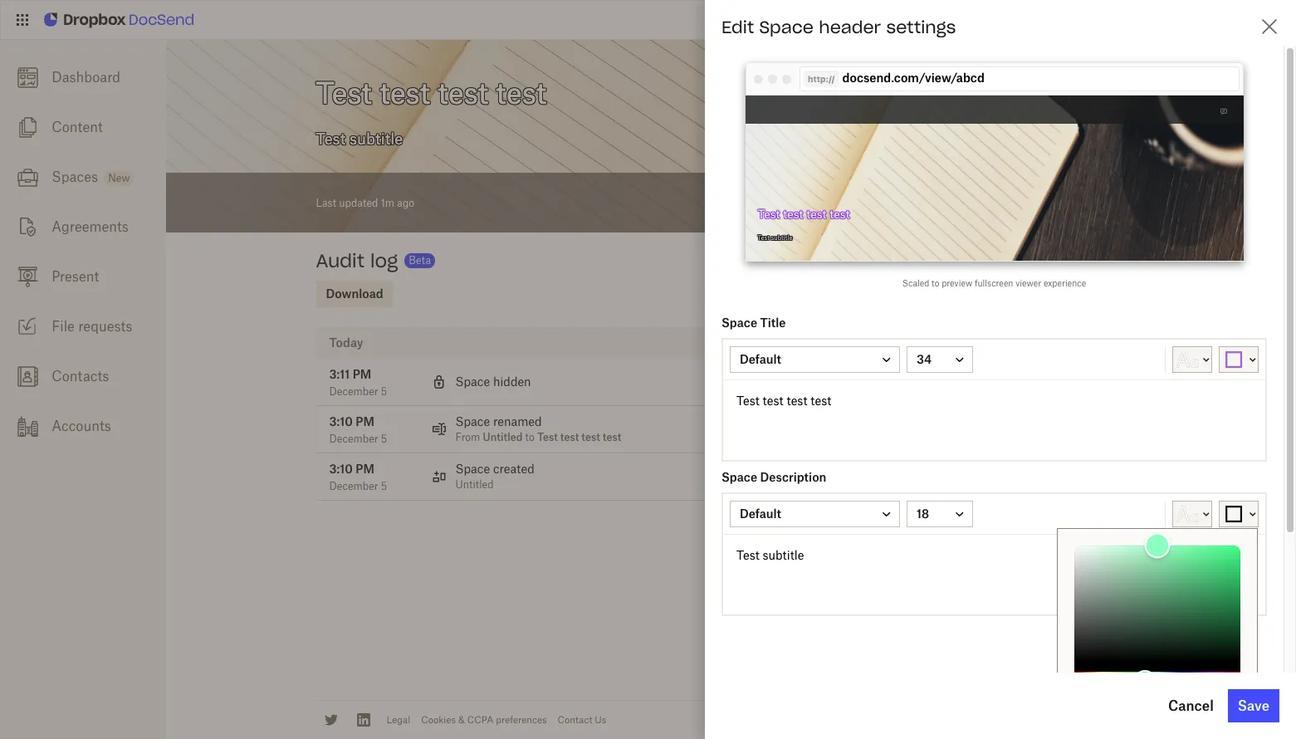 Task type: locate. For each thing, give the bounding box(es) containing it.
2 december from the top
[[329, 433, 378, 445]]

scaled
[[903, 278, 930, 288]]

file requests link
[[0, 302, 166, 351]]

3:10 pm december 5 for space renamed
[[329, 415, 387, 445]]

present
[[52, 268, 99, 285]]

default
[[740, 352, 782, 366], [740, 507, 782, 521]]

0 vertical spatial default
[[740, 352, 782, 366]]

log
[[370, 249, 398, 272]]

contacts
[[52, 368, 109, 385]]

legal link
[[387, 714, 411, 726]]

2 vertical spatial test
[[538, 431, 558, 444]]

2 default from the top
[[740, 507, 782, 521]]

0 vertical spatial james
[[913, 367, 948, 381]]

2 3:10 pm december 5 from the top
[[329, 462, 387, 493]]

cookies & ccpa preferences
[[421, 714, 547, 726]]

james peterson james.peterson1902@gmail.com
[[913, 367, 1068, 396]]

0 vertical spatial peterson
[[951, 367, 999, 381]]

2 5 from the top
[[381, 433, 387, 445]]

space inside space created untitled
[[456, 462, 490, 476]]

audit
[[316, 249, 365, 272]]

ago
[[397, 196, 415, 209]]

sidebar accounts image
[[17, 416, 38, 437]]

share
[[1098, 194, 1136, 211]]

1 5 from the top
[[381, 385, 387, 398]]

new
[[108, 172, 130, 184]]

1 vertical spatial 3:10
[[329, 462, 353, 476]]

test for test subtitle
[[758, 234, 770, 242]]

1 3:10 from the top
[[329, 415, 353, 429]]

0 vertical spatial 3:10 pm december 5
[[329, 415, 387, 445]]

james peterson
[[913, 462, 999, 476]]

0 vertical spatial 5
[[381, 385, 387, 398]]

3:11
[[329, 367, 350, 381]]

1 3:10 pm december 5 from the top
[[329, 415, 387, 445]]

color slider
[[1075, 533, 1241, 662]]

legal
[[387, 714, 411, 726]]

2 3:10 from the top
[[329, 462, 353, 476]]

last updated 1m ago
[[316, 196, 415, 209]]

peterson up james.peterson1902@gmail.com
[[951, 367, 999, 381]]

beta
[[409, 254, 431, 267]]

james for james peterson james.peterson1902@gmail.com
[[913, 367, 948, 381]]

default for title
[[740, 352, 782, 366]]

1 vertical spatial untitled
[[456, 478, 494, 491]]

1 peterson from the top
[[951, 367, 999, 381]]

0 vertical spatial december
[[329, 385, 378, 398]]

1 vertical spatial december
[[329, 433, 378, 445]]

0 vertical spatial untitled
[[483, 431, 523, 444]]

space left hidden
[[456, 375, 490, 389]]

close image
[[1260, 17, 1280, 37]]

james down 34
[[913, 367, 948, 381]]

james for james peterson
[[913, 462, 948, 476]]

1 vertical spatial default
[[740, 507, 782, 521]]

default button
[[730, 346, 901, 373]]

peterson down text text box
[[951, 462, 999, 476]]

space
[[760, 17, 814, 37], [722, 316, 758, 330], [456, 375, 490, 389], [456, 415, 490, 429], [456, 462, 490, 476], [722, 470, 758, 484]]

peterson for james peterson
[[951, 462, 999, 476]]

test up test subtitle
[[758, 207, 780, 221]]

5 for space created
[[381, 480, 387, 493]]

1 vertical spatial 3:10 pm december 5
[[329, 462, 387, 493]]

1 vertical spatial test
[[758, 234, 770, 242]]

space for space renamed from untitled to test test test test
[[456, 415, 490, 429]]

Text text field
[[724, 535, 1266, 615]]

1 horizontal spatial to
[[932, 278, 940, 288]]

james
[[913, 367, 948, 381], [913, 462, 948, 476]]

1 vertical spatial james
[[913, 462, 948, 476]]

sidebar ndas image
[[17, 217, 38, 237]]

0 vertical spatial test
[[758, 207, 780, 221]]

untitled inside space renamed from untitled to test test test test
[[483, 431, 523, 444]]

1m
[[381, 196, 395, 209]]

created
[[493, 462, 535, 476]]

audit log image
[[930, 192, 950, 212]]

color image
[[1145, 533, 1171, 559]]

pm for space renamed
[[356, 415, 375, 429]]

december inside the 3:11 pm december 5
[[329, 385, 378, 398]]

3 5 from the top
[[381, 480, 387, 493]]

1 december from the top
[[329, 385, 378, 398]]

3:11 pm december 5
[[329, 367, 387, 398]]

untitled down created
[[456, 478, 494, 491]]

to inside space renamed from untitled to test test test test
[[526, 431, 535, 444]]

0 vertical spatial to
[[932, 278, 940, 288]]

5 inside the 3:11 pm december 5
[[381, 385, 387, 398]]

peterson
[[951, 367, 999, 381], [951, 462, 999, 476]]

3 december from the top
[[329, 480, 378, 493]]

18
[[917, 507, 930, 521]]

hidden
[[493, 375, 531, 389]]

18 button
[[907, 501, 974, 528]]

dashboard
[[52, 69, 121, 86]]

peterson inside james peterson james.peterson1902@gmail.com
[[951, 367, 999, 381]]

0 vertical spatial pm
[[353, 367, 372, 381]]

header
[[819, 17, 882, 37]]

1 default from the top
[[740, 352, 782, 366]]

2 peterson from the top
[[951, 462, 999, 476]]

Text text field
[[724, 380, 1266, 460]]

december
[[329, 385, 378, 398], [329, 433, 378, 445], [329, 480, 378, 493]]

1 vertical spatial to
[[526, 431, 535, 444]]

default down space description at the bottom
[[740, 507, 782, 521]]

space up "from"
[[456, 415, 490, 429]]

content link
[[0, 102, 166, 152]]

3:10
[[329, 415, 353, 429], [329, 462, 353, 476]]

2 vertical spatial pm
[[356, 462, 375, 476]]

sidebar spaces image
[[17, 167, 38, 188]]

test down renamed
[[538, 431, 558, 444]]

test
[[784, 207, 804, 221], [807, 207, 827, 221], [830, 207, 850, 221], [561, 431, 579, 444], [582, 431, 601, 444], [603, 431, 622, 444]]

default inside dropdown button
[[740, 507, 782, 521]]

pm
[[353, 367, 372, 381], [356, 415, 375, 429], [356, 462, 375, 476]]

to down renamed
[[526, 431, 535, 444]]

to
[[932, 278, 940, 288], [526, 431, 535, 444]]

default down space title
[[740, 352, 782, 366]]

space down "from"
[[456, 462, 490, 476]]

space inside space renamed from untitled to test test test test
[[456, 415, 490, 429]]

0 vertical spatial 3:10
[[329, 415, 353, 429]]

space created untitled
[[456, 462, 535, 491]]

us
[[595, 714, 607, 726]]

accounts link
[[0, 401, 166, 451]]

pm inside the 3:11 pm december 5
[[353, 367, 372, 381]]

5 for space renamed
[[381, 433, 387, 445]]

2 vertical spatial december
[[329, 480, 378, 493]]

0 horizontal spatial to
[[526, 431, 535, 444]]

space renamed from untitled to test test test test
[[456, 415, 622, 444]]

space for space description
[[722, 470, 758, 484]]

to right scaled
[[932, 278, 940, 288]]

sidebar contacts image
[[17, 366, 38, 387]]

default inside popup button
[[740, 352, 782, 366]]

pm for space created
[[356, 462, 375, 476]]

sidebar documents image
[[17, 117, 38, 138]]

34 button
[[907, 346, 974, 373]]

file
[[52, 318, 75, 335]]

space left title at the top right
[[722, 316, 758, 330]]

space title element
[[709, 316, 1280, 462]]

space description element
[[709, 470, 1280, 739]]

untitled down renamed
[[483, 431, 523, 444]]

edit
[[722, 17, 754, 37]]

james inside james peterson james.peterson1902@gmail.com
[[913, 367, 948, 381]]

2 james from the top
[[913, 462, 948, 476]]

edit space header settings dialog
[[705, 0, 1297, 739]]

peterson for james peterson james.peterson1902@gmail.com
[[951, 367, 999, 381]]

test left "subtitle"
[[758, 234, 770, 242]]

1 vertical spatial pm
[[356, 415, 375, 429]]

3:10 pm december 5
[[329, 415, 387, 445], [329, 462, 387, 493]]

untitled
[[483, 431, 523, 444], [456, 478, 494, 491]]

5
[[381, 385, 387, 398], [381, 433, 387, 445], [381, 480, 387, 493]]

december for space renamed
[[329, 433, 378, 445]]

space for space created untitled
[[456, 462, 490, 476]]

1 vertical spatial peterson
[[951, 462, 999, 476]]

1 james from the top
[[913, 367, 948, 381]]

3:10 for space created
[[329, 462, 353, 476]]

test
[[758, 207, 780, 221], [758, 234, 770, 242], [538, 431, 558, 444]]

james up 18
[[913, 462, 948, 476]]

agreements
[[52, 218, 129, 235]]

preferences
[[496, 714, 547, 726]]

1 vertical spatial 5
[[381, 433, 387, 445]]

space left description
[[722, 470, 758, 484]]

2 vertical spatial 5
[[381, 480, 387, 493]]



Task type: vqa. For each thing, say whether or not it's contained in the screenshot.
Edit
yes



Task type: describe. For each thing, give the bounding box(es) containing it.
test inside space renamed from untitled to test test test test
[[538, 431, 558, 444]]

today
[[329, 336, 363, 350]]

renamed
[[493, 415, 542, 429]]

spaces new
[[52, 169, 130, 185]]

settings
[[887, 17, 956, 37]]

download button
[[316, 281, 394, 307]]

space for space title
[[722, 316, 758, 330]]

3:10 for space renamed
[[329, 415, 353, 429]]

save button
[[1228, 689, 1280, 723]]

hue slider
[[1075, 672, 1241, 692]]

download
[[326, 287, 384, 301]]

default button
[[730, 501, 901, 528]]

space right 'edit'
[[760, 17, 814, 37]]

december for space created
[[329, 480, 378, 493]]

receive image
[[17, 316, 38, 337]]

contact us
[[558, 714, 607, 726]]

share button
[[1088, 186, 1146, 219]]

description
[[761, 470, 827, 484]]

docsend.com/view/abcd
[[843, 71, 985, 85]]

subtitle
[[772, 234, 793, 242]]

space title
[[722, 316, 786, 330]]

test for test test test test
[[758, 207, 780, 221]]

last
[[316, 196, 336, 209]]

james.peterson1902@gmail.com
[[913, 384, 1068, 396]]

title
[[761, 316, 786, 330]]

contact us link
[[558, 714, 607, 726]]

spaces
[[52, 169, 98, 185]]

fullscreen
[[975, 278, 1014, 288]]

cookies
[[421, 714, 456, 726]]

audit log
[[316, 249, 398, 272]]

home image
[[903, 192, 923, 212]]

contact
[[558, 714, 593, 726]]

sidebar dashboard image
[[17, 67, 38, 88]]

content
[[52, 119, 103, 135]]

space description
[[722, 470, 827, 484]]

space hidden
[[456, 375, 531, 389]]

34
[[917, 352, 932, 366]]

space for space hidden
[[456, 375, 490, 389]]

default for description
[[740, 507, 782, 521]]

scaled to preview fullscreen viewer experience
[[903, 278, 1087, 288]]

cancel
[[1169, 698, 1214, 714]]

edit space header settings
[[722, 17, 956, 37]]

preview
[[942, 278, 973, 288]]

accounts
[[52, 418, 111, 434]]

dig_icon comment image
[[1219, 107, 1229, 117]]

agreements link
[[0, 202, 166, 252]]

cookies & ccpa preferences link
[[421, 714, 547, 726]]

viewer
[[1016, 278, 1042, 288]]

&
[[459, 714, 465, 726]]

from
[[456, 431, 480, 444]]

3:10 pm december 5 for space created
[[329, 462, 387, 493]]

dashboard link
[[0, 52, 166, 102]]

save
[[1238, 698, 1270, 714]]

sidebar present image
[[17, 266, 38, 287]]

cancel button
[[1159, 689, 1224, 723]]

file requests
[[52, 318, 132, 335]]

experience
[[1044, 278, 1087, 288]]

untitled inside space created untitled
[[456, 478, 494, 491]]

contacts link
[[0, 351, 166, 401]]

to inside edit space header settings dialog
[[932, 278, 940, 288]]

present link
[[0, 252, 166, 302]]

test test test test
[[758, 207, 850, 221]]

ccpa
[[467, 714, 494, 726]]

requests
[[78, 318, 132, 335]]

updated
[[339, 196, 378, 209]]

test subtitle
[[758, 234, 793, 242]]



